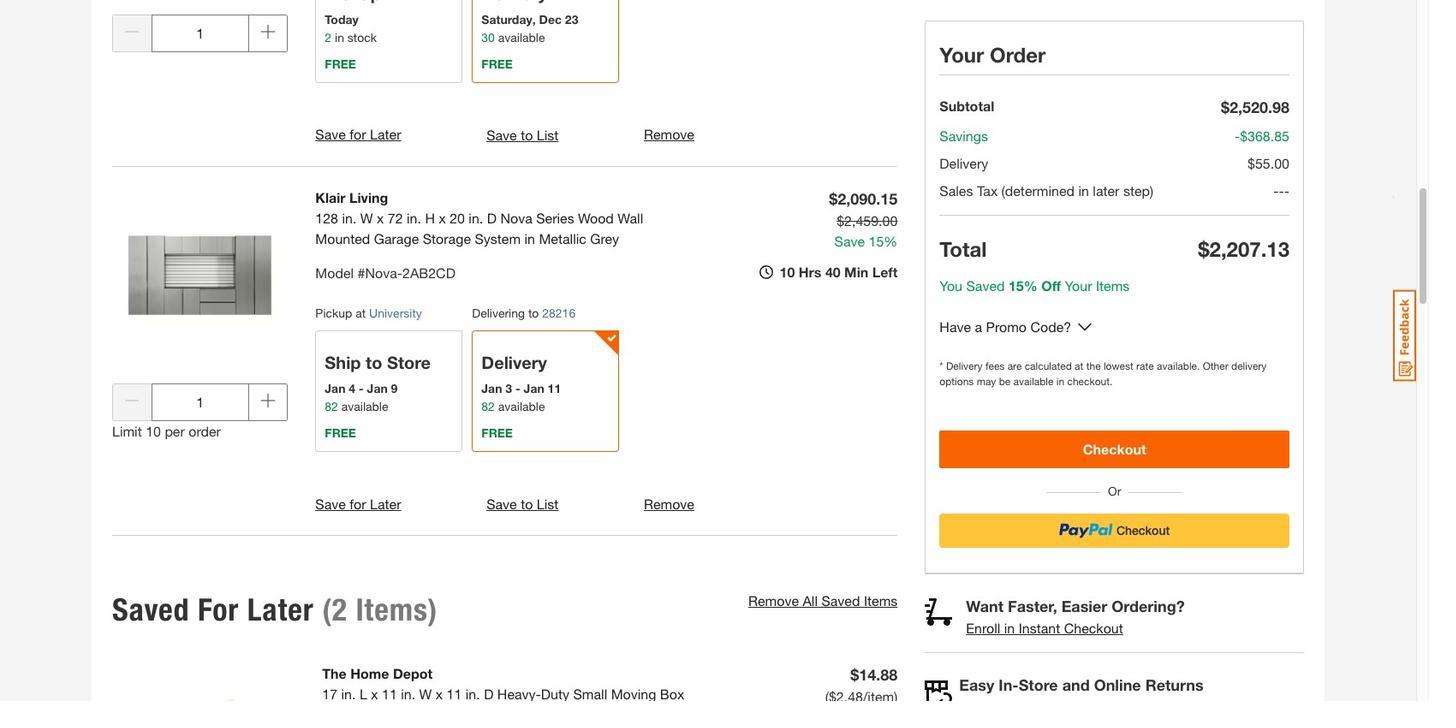 Task type: describe. For each thing, give the bounding box(es) containing it.
enroll in instant checkout link
[[966, 620, 1123, 636]]

for for save to list button related to 2nd remove button from the bottom of the page
[[350, 126, 366, 143]]

savings
[[940, 128, 988, 144]]

#
[[358, 264, 365, 281]]

d
[[487, 209, 497, 226]]

save to list button for 2nd remove button from the bottom of the page
[[487, 125, 559, 145]]

tax
[[977, 182, 998, 199]]

save for later button for 2nd remove button save to list button
[[315, 494, 401, 515]]

klair living 128 in. w x 72 in. h x 20 in. d nova series wood wall mounted garage storage system in metallic grey
[[315, 189, 643, 246]]

wood
[[578, 209, 614, 226]]

free for today
[[325, 57, 356, 71]]

left
[[872, 263, 898, 280]]

subtotal
[[940, 98, 995, 114]]

available inside delivery jan 3 - jan 11 82 available
[[498, 400, 545, 414]]

university
[[369, 305, 422, 320]]

model # nova-2ab2cd
[[315, 264, 456, 281]]

sales
[[940, 182, 973, 199]]

$2,520.98
[[1221, 98, 1290, 116]]

the home depot link
[[322, 664, 701, 701]]

1 horizontal spatial items
[[864, 593, 898, 609]]

model
[[315, 264, 354, 281]]

* delivery fees are calculated at the lowest rate available. other delivery options may be available in checkout.
[[940, 360, 1267, 388]]

delivering to 28216
[[472, 305, 576, 321]]

30
[[482, 30, 495, 45]]

mounted
[[315, 230, 370, 246]]

promo
[[986, 319, 1027, 335]]

enroll
[[966, 620, 1001, 636]]

hrs
[[799, 263, 822, 280]]

checkout inside button
[[1083, 441, 1146, 457]]

1 horizontal spatial 15%
[[1009, 277, 1038, 294]]

the home depot
[[322, 665, 433, 682]]

saved for later ( 2 items )
[[112, 592, 438, 629]]

min
[[845, 263, 869, 280]]

in-
[[999, 676, 1019, 695]]

10 hrs 40 min left
[[780, 263, 898, 280]]

easier
[[1062, 597, 1108, 616]]

save for later for 2nd remove button save to list button
[[315, 496, 401, 512]]

metallic
[[539, 230, 587, 246]]

2 jan from the left
[[367, 382, 388, 396]]

28216
[[542, 306, 576, 321]]

step)
[[1124, 182, 1154, 199]]

item
[[1096, 277, 1123, 294]]

online
[[1094, 676, 1141, 695]]

lowest
[[1104, 360, 1134, 373]]

h
[[425, 209, 435, 226]]

remove for remove all saved items
[[749, 593, 799, 609]]

72
[[388, 209, 403, 226]]

dec 23
[[539, 12, 578, 27]]

storage
[[423, 230, 471, 246]]

-$368.85
[[1235, 128, 1290, 144]]

- inside delivery jan 3 - jan 11 82 available
[[516, 382, 520, 396]]

faster,
[[1008, 597, 1057, 616]]

save to list for save to list button related to 2nd remove button from the bottom of the page
[[487, 126, 559, 143]]

checkout.
[[1068, 375, 1113, 388]]

later for save to list button related to 2nd remove button from the bottom of the page
[[370, 126, 401, 143]]

2 in. from the left
[[407, 209, 421, 226]]

nova-
[[365, 264, 403, 281]]

$2,090.15 $2,459.00 save 15%
[[829, 189, 898, 249]]

code?
[[1031, 319, 1072, 335]]

4 jan from the left
[[524, 382, 544, 396]]

system
[[475, 230, 521, 246]]

a
[[975, 319, 982, 335]]

and
[[1063, 676, 1090, 695]]

2ab2cd
[[403, 264, 456, 281]]

or
[[1102, 484, 1128, 498]]

15% inside $2,090.15 $2,459.00 save 15%
[[869, 233, 898, 249]]

at inside "* delivery fees are calculated at the lowest rate available. other delivery options may be available in checkout."
[[1075, 360, 1084, 373]]

free for jan 4 - jan 9
[[325, 426, 356, 441]]

1 horizontal spatial 10
[[780, 263, 795, 280]]

$368.85
[[1240, 128, 1290, 144]]

to inside 'delivering to 28216'
[[528, 305, 539, 320]]

delivery
[[1232, 360, 1267, 373]]

want faster, easier ordering? enroll in instant checkout
[[966, 597, 1185, 636]]

remove all saved items link
[[749, 593, 898, 609]]

rate
[[1137, 360, 1154, 373]]

easy
[[960, 676, 995, 695]]

home
[[350, 665, 389, 682]]

(
[[322, 592, 332, 629]]

today 2 in stock
[[325, 12, 377, 45]]

40
[[826, 263, 841, 280]]

- inside ship to store jan 4 - jan 9 82 available
[[359, 382, 364, 396]]

0 horizontal spatial at
[[356, 305, 366, 320]]

20
[[450, 209, 465, 226]]

in left later
[[1079, 182, 1089, 199]]

0 horizontal spatial 10
[[146, 423, 161, 439]]

s
[[1123, 277, 1130, 294]]

pickup
[[315, 305, 352, 320]]

1 in. from the left
[[342, 209, 357, 226]]

pickup at university
[[315, 305, 422, 320]]

delivery jan 3 - jan 11 82 available
[[482, 353, 561, 414]]

1 horizontal spatial saved
[[822, 593, 860, 609]]

delivery for delivery
[[940, 155, 989, 171]]

save to list for 2nd remove button save to list button
[[487, 496, 559, 512]]

later
[[1093, 182, 1120, 199]]

save for later for save to list button related to 2nd remove button from the bottom of the page
[[315, 126, 401, 143]]

you saved 15% off your item s
[[940, 277, 1130, 294]]

have a promo code? link
[[940, 317, 1072, 338]]

list for save to list button related to 2nd remove button from the bottom of the page
[[537, 126, 559, 143]]

remove all saved items
[[749, 593, 898, 609]]

klair
[[315, 189, 346, 205]]



Task type: locate. For each thing, give the bounding box(es) containing it.
delivery inside delivery jan 3 - jan 11 82 available
[[482, 353, 547, 373]]

1 vertical spatial later
[[370, 496, 401, 512]]

1 decrement image from the top
[[125, 25, 139, 39]]

15% down '$2,459.00'
[[869, 233, 898, 249]]

store for in-
[[1019, 676, 1058, 695]]

None text field
[[151, 14, 249, 52]]

delivering
[[472, 305, 525, 320]]

1 remove button from the top
[[644, 124, 695, 145]]

0 vertical spatial 10
[[780, 263, 795, 280]]

increment image
[[261, 394, 275, 408]]

later for 2nd remove button save to list button
[[370, 496, 401, 512]]

0 vertical spatial save for later button
[[315, 124, 401, 145]]

delivery up the 3
[[482, 353, 547, 373]]

1 x from the left
[[377, 209, 384, 226]]

1 vertical spatial remove
[[644, 496, 695, 512]]

be
[[999, 375, 1011, 388]]

checkout up or
[[1083, 441, 1146, 457]]

list for 2nd remove button save to list button
[[537, 496, 559, 512]]

(determined
[[1002, 182, 1075, 199]]

saved right "all"
[[822, 593, 860, 609]]

1 vertical spatial your
[[1065, 277, 1092, 294]]

2 for from the top
[[350, 496, 366, 512]]

1 vertical spatial store
[[1019, 676, 1058, 695]]

jan left the 3
[[482, 382, 502, 396]]

available down calculated at the right of the page
[[1014, 375, 1054, 388]]

1 save for later from the top
[[315, 126, 401, 143]]

3 in. from the left
[[469, 209, 483, 226]]

sales tax (determined in later step)
[[940, 182, 1154, 199]]

jan left 4 at the bottom left of the page
[[325, 382, 346, 396]]

ship to store jan 4 - jan 9 82 available
[[325, 353, 431, 414]]

store left the and
[[1019, 676, 1058, 695]]

0 vertical spatial store
[[387, 353, 431, 373]]

1 vertical spatial list
[[537, 496, 559, 512]]

order
[[990, 43, 1046, 67]]

items
[[356, 592, 428, 629], [864, 593, 898, 609]]

1 save for later button from the top
[[315, 124, 401, 145]]

delivery
[[940, 155, 989, 171], [482, 353, 547, 373], [946, 360, 983, 373]]

82 inside ship to store jan 4 - jan 9 82 available
[[325, 400, 338, 414]]

2 remove button from the top
[[644, 494, 695, 515]]

store up 9
[[387, 353, 431, 373]]

in inside want faster, easier ordering? enroll in instant checkout
[[1004, 620, 1015, 636]]

living
[[349, 189, 388, 205]]

1 save to list from the top
[[487, 126, 559, 143]]

2 vertical spatial later
[[247, 592, 314, 629]]

may
[[977, 375, 996, 388]]

1 vertical spatial save to list
[[487, 496, 559, 512]]

save to list button
[[487, 125, 559, 145], [487, 494, 559, 515]]

10 left per
[[146, 423, 161, 439]]

0 vertical spatial 2
[[325, 30, 332, 45]]

stock
[[348, 30, 377, 45]]

saved right you
[[966, 277, 1005, 294]]

total
[[940, 237, 987, 261]]

15% left off
[[1009, 277, 1038, 294]]

in. left w
[[342, 209, 357, 226]]

0 vertical spatial later
[[370, 126, 401, 143]]

checkout button
[[940, 431, 1290, 468]]

checkout inside want faster, easier ordering? enroll in instant checkout
[[1064, 620, 1123, 636]]

in. left d
[[469, 209, 483, 226]]

store for to
[[387, 353, 431, 373]]

free for saturday, dec 23
[[482, 57, 513, 71]]

easy in-store and online returns
[[960, 676, 1204, 695]]

available down 4 at the bottom left of the page
[[342, 400, 388, 414]]

your order
[[940, 43, 1046, 67]]

have a promo code?
[[940, 319, 1072, 335]]

1 vertical spatial decrement image
[[125, 394, 139, 408]]

in down today
[[335, 30, 344, 45]]

1 vertical spatial save for later button
[[315, 494, 401, 515]]

saturday, dec 23 30 available
[[482, 12, 578, 45]]

0 vertical spatial list
[[537, 126, 559, 143]]

in inside klair living 128 in. w x 72 in. h x 20 in. d nova series wood wall mounted garage storage system in metallic grey
[[525, 230, 535, 246]]

in right enroll
[[1004, 620, 1015, 636]]

save for later button
[[315, 124, 401, 145], [315, 494, 401, 515]]

2 up the
[[332, 592, 348, 629]]

1 vertical spatial remove button
[[644, 494, 695, 515]]

saturday,
[[482, 12, 536, 27]]

1 vertical spatial save for later
[[315, 496, 401, 512]]

2 82 from the left
[[482, 400, 495, 414]]

available.
[[1157, 360, 1200, 373]]

delivery down savings
[[940, 155, 989, 171]]

all
[[803, 593, 818, 609]]

1 horizontal spatial your
[[1065, 277, 1092, 294]]

free down stock
[[325, 57, 356, 71]]

0 vertical spatial 15%
[[869, 233, 898, 249]]

the
[[322, 665, 347, 682]]

you
[[940, 277, 963, 294]]

have
[[940, 319, 971, 335]]

off
[[1042, 277, 1061, 294]]

1 82 from the left
[[325, 400, 338, 414]]

remove for 2nd remove button from the bottom of the page
[[644, 126, 695, 143]]

your right off
[[1065, 277, 1092, 294]]

1 product image from the top
[[112, 187, 288, 363]]

0 vertical spatial checkout
[[1083, 441, 1146, 457]]

returns
[[1146, 676, 1204, 695]]

1 vertical spatial at
[[1075, 360, 1084, 373]]

are
[[1008, 360, 1022, 373]]

2 inside today 2 in stock
[[325, 30, 332, 45]]

calculated
[[1025, 360, 1072, 373]]

10 left hrs
[[780, 263, 795, 280]]

depot
[[393, 665, 433, 682]]

available inside saturday, dec 23 30 available
[[498, 30, 545, 45]]

decrement image for increment image
[[125, 394, 139, 408]]

0 horizontal spatial saved
[[112, 592, 190, 629]]

$2,090.15
[[829, 189, 898, 208]]

0 vertical spatial at
[[356, 305, 366, 320]]

feedback link image
[[1393, 289, 1417, 382]]

1 save to list button from the top
[[487, 125, 559, 145]]

0 horizontal spatial in.
[[342, 209, 357, 226]]

1 for from the top
[[350, 126, 366, 143]]

2 decrement image from the top
[[125, 394, 139, 408]]

at right 'pickup'
[[356, 305, 366, 320]]

ordering?
[[1112, 597, 1185, 616]]

2 horizontal spatial in.
[[469, 209, 483, 226]]

items right (
[[356, 592, 428, 629]]

garage
[[374, 230, 419, 246]]

0 vertical spatial save to list
[[487, 126, 559, 143]]

0 vertical spatial save to list button
[[487, 125, 559, 145]]

in. left h on the top of page
[[407, 209, 421, 226]]

1 horizontal spatial x
[[439, 209, 446, 226]]

0 horizontal spatial 82
[[325, 400, 338, 414]]

2 down today
[[325, 30, 332, 45]]

free for jan 3 - jan 11
[[482, 426, 513, 441]]

$2,459.00
[[837, 212, 898, 228]]

options
[[940, 375, 974, 388]]

2 save to list button from the top
[[487, 494, 559, 515]]

9
[[391, 382, 398, 396]]

0 horizontal spatial x
[[377, 209, 384, 226]]

delivery inside "* delivery fees are calculated at the lowest rate available. other delivery options may be available in checkout."
[[946, 360, 983, 373]]

1 jan from the left
[[325, 382, 346, 396]]

limit 10 per order
[[112, 423, 221, 439]]

available down saturday,
[[498, 30, 545, 45]]

for
[[198, 592, 239, 629]]

in inside "* delivery fees are calculated at the lowest rate available. other delivery options may be available in checkout."
[[1057, 375, 1065, 388]]

1 vertical spatial 10
[[146, 423, 161, 439]]

available down the 3
[[498, 400, 545, 414]]

1 horizontal spatial at
[[1075, 360, 1084, 373]]

1 horizontal spatial 82
[[482, 400, 495, 414]]

2 horizontal spatial saved
[[966, 277, 1005, 294]]

2 list from the top
[[537, 496, 559, 512]]

2 save to list from the top
[[487, 496, 559, 512]]

your
[[940, 43, 984, 67], [1065, 277, 1092, 294]]

1 horizontal spatial in.
[[407, 209, 421, 226]]

2 vertical spatial remove
[[749, 593, 799, 609]]

store
[[387, 353, 431, 373], [1019, 676, 1058, 695]]

order
[[189, 423, 221, 439]]

save inside $2,090.15 $2,459.00 save 15%
[[835, 233, 865, 249]]

decrement image for increment icon at the left top of page
[[125, 25, 139, 39]]

for for 2nd remove button save to list button
[[350, 496, 366, 512]]

x right w
[[377, 209, 384, 226]]

x
[[377, 209, 384, 226], [439, 209, 446, 226]]

product image
[[112, 187, 288, 363], [112, 664, 302, 701]]

jan left 9
[[367, 382, 388, 396]]

None text field
[[151, 384, 249, 421]]

0 vertical spatial save for later
[[315, 126, 401, 143]]

1 vertical spatial 15%
[[1009, 277, 1038, 294]]

jan
[[325, 382, 346, 396], [367, 382, 388, 396], [482, 382, 502, 396], [524, 382, 544, 396]]

28216 link
[[542, 304, 576, 322]]

4
[[349, 382, 356, 396]]

0 vertical spatial product image
[[112, 187, 288, 363]]

0 vertical spatial remove button
[[644, 124, 695, 145]]

the
[[1087, 360, 1101, 373]]

2 x from the left
[[439, 209, 446, 226]]

today
[[325, 12, 359, 27]]

saved
[[966, 277, 1005, 294], [112, 592, 190, 629], [822, 593, 860, 609]]

1 vertical spatial product image
[[112, 664, 302, 701]]

store inside ship to store jan 4 - jan 9 82 available
[[387, 353, 431, 373]]

2 product image from the top
[[112, 664, 302, 701]]

10
[[780, 263, 795, 280], [146, 423, 161, 439]]

other
[[1203, 360, 1229, 373]]

limit
[[112, 423, 142, 439]]

0 horizontal spatial your
[[940, 43, 984, 67]]

your up subtotal
[[940, 43, 984, 67]]

0 horizontal spatial 15%
[[869, 233, 898, 249]]

wall
[[618, 209, 643, 226]]

w
[[360, 209, 373, 226]]

128
[[315, 209, 338, 226]]

ship
[[325, 353, 361, 373]]

at left the
[[1075, 360, 1084, 373]]

nova
[[501, 209, 533, 226]]

0 vertical spatial remove
[[644, 126, 695, 143]]

1 vertical spatial for
[[350, 496, 366, 512]]

$2,207.13
[[1198, 237, 1290, 261]]

to inside ship to store jan 4 - jan 9 82 available
[[366, 353, 382, 373]]

0 horizontal spatial store
[[387, 353, 431, 373]]

increment image
[[261, 25, 275, 39]]

items right "all"
[[864, 593, 898, 609]]

1 vertical spatial checkout
[[1064, 620, 1123, 636]]

11
[[548, 382, 561, 396]]

0 vertical spatial decrement image
[[125, 25, 139, 39]]

in down calculated at the right of the page
[[1057, 375, 1065, 388]]

1 list from the top
[[537, 126, 559, 143]]

82 inside delivery jan 3 - jan 11 82 available
[[482, 400, 495, 414]]

available inside "* delivery fees are calculated at the lowest rate available. other delivery options may be available in checkout."
[[1014, 375, 1054, 388]]

1 vertical spatial save to list button
[[487, 494, 559, 515]]

free
[[325, 57, 356, 71], [482, 57, 513, 71], [325, 426, 356, 441], [482, 426, 513, 441]]

free down 4 at the bottom left of the page
[[325, 426, 356, 441]]

jan left 11 on the left bottom
[[524, 382, 544, 396]]

remove for 2nd remove button
[[644, 496, 695, 512]]

0 vertical spatial your
[[940, 43, 984, 67]]

in down nova
[[525, 230, 535, 246]]

to
[[521, 126, 533, 143], [528, 305, 539, 320], [366, 353, 382, 373], [521, 496, 533, 512]]

0 vertical spatial for
[[350, 126, 366, 143]]

)
[[428, 592, 438, 629]]

$14.88
[[851, 665, 898, 684]]

0 horizontal spatial items
[[356, 592, 428, 629]]

in inside today 2 in stock
[[335, 30, 344, 45]]

-
[[1235, 128, 1240, 144], [1274, 182, 1279, 199], [1279, 182, 1284, 199], [1284, 182, 1290, 199], [359, 382, 364, 396], [516, 382, 520, 396]]

save for later button for save to list button related to 2nd remove button from the bottom of the page
[[315, 124, 401, 145]]

2 save for later from the top
[[315, 496, 401, 512]]

available inside ship to store jan 4 - jan 9 82 available
[[342, 400, 388, 414]]

2 save for later button from the top
[[315, 494, 401, 515]]

fees
[[986, 360, 1005, 373]]

saved left for
[[112, 592, 190, 629]]

free down the 3
[[482, 426, 513, 441]]

3
[[506, 382, 512, 396]]

checkout down easier
[[1064, 620, 1123, 636]]

series
[[536, 209, 574, 226]]

1 vertical spatial 2
[[332, 592, 348, 629]]

decrement image
[[125, 25, 139, 39], [125, 394, 139, 408]]

want
[[966, 597, 1004, 616]]

university button
[[369, 305, 422, 320]]

delivery for delivery jan 3 - jan 11 82 available
[[482, 353, 547, 373]]

save to list button for 2nd remove button
[[487, 494, 559, 515]]

x right h on the top of page
[[439, 209, 446, 226]]

2
[[325, 30, 332, 45], [332, 592, 348, 629]]

delivery up options at right bottom
[[946, 360, 983, 373]]

1 horizontal spatial store
[[1019, 676, 1058, 695]]

3 jan from the left
[[482, 382, 502, 396]]

free down 30
[[482, 57, 513, 71]]



Task type: vqa. For each thing, say whether or not it's contained in the screenshot.
15% to the right
yes



